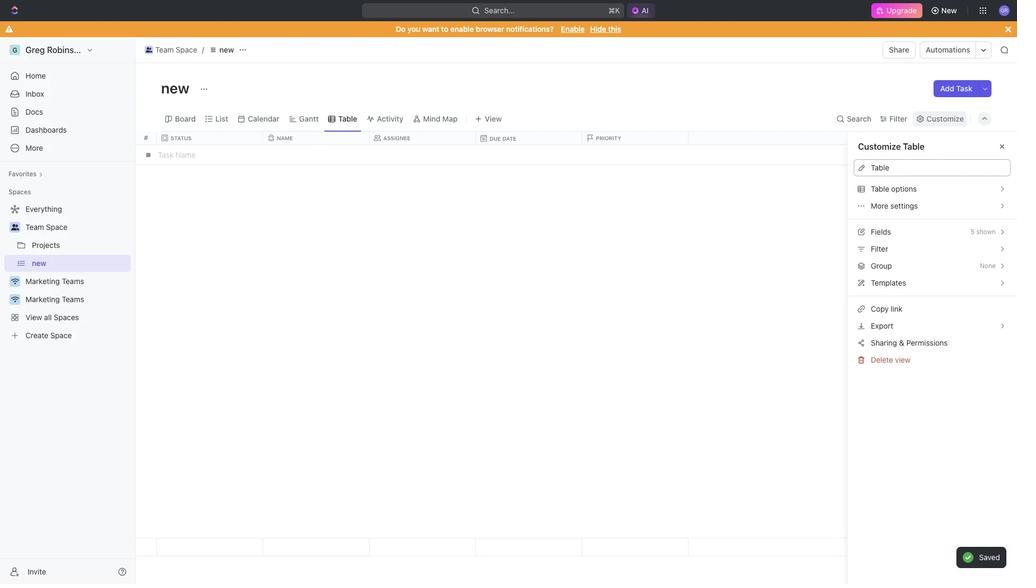 Task type: locate. For each thing, give the bounding box(es) containing it.
docs link
[[4, 104, 131, 121]]

activity link
[[375, 111, 403, 126]]

favorites button
[[4, 168, 47, 181]]

team space up the projects
[[26, 223, 67, 232]]

marketing teams
[[26, 277, 84, 286], [26, 295, 84, 304]]

more inside button
[[871, 201, 888, 211]]

1 vertical spatial marketing
[[26, 295, 60, 304]]

1 vertical spatial marketing teams
[[26, 295, 84, 304]]

customize for customize
[[927, 114, 964, 123]]

view inside button
[[485, 114, 502, 123]]

more inside dropdown button
[[26, 144, 43, 153]]

new link down projects link
[[32, 255, 129, 272]]

delete view button
[[854, 352, 1011, 369]]

0 horizontal spatial team space
[[26, 223, 67, 232]]

0 vertical spatial filter
[[890, 114, 908, 123]]

team space link left /
[[142, 44, 200, 56]]

0 vertical spatial teams
[[62, 277, 84, 286]]

this
[[608, 24, 621, 33]]

marketing up all
[[26, 295, 60, 304]]

1 marketing teams from the top
[[26, 277, 84, 286]]

1 vertical spatial spaces
[[54, 313, 79, 322]]

status column header
[[157, 132, 265, 145]]

fields
[[871, 228, 891, 237]]

team space link inside tree
[[26, 219, 129, 236]]

&
[[899, 339, 904, 348]]

table down "customize table"
[[871, 163, 889, 172]]

customize for customize table
[[858, 142, 901, 152]]

team inside tree
[[26, 223, 44, 232]]

more button
[[4, 140, 131, 157]]

filter button up "customize table"
[[877, 111, 911, 126]]

2 marketing from the top
[[26, 295, 60, 304]]

row group inside # grid
[[990, 539, 1017, 557]]

team right user group icon
[[155, 45, 174, 54]]

1 vertical spatial view
[[26, 313, 42, 322]]

0 horizontal spatial view
[[26, 313, 42, 322]]

automations
[[926, 45, 970, 54]]

0 horizontal spatial more
[[26, 144, 43, 153]]

home
[[26, 71, 46, 80]]

team
[[155, 45, 174, 54], [26, 223, 44, 232]]

browser
[[476, 24, 504, 33]]

customize down search
[[858, 142, 901, 152]]

sharing
[[871, 339, 897, 348]]

2 marketing teams from the top
[[26, 295, 84, 304]]

1 horizontal spatial view
[[485, 114, 502, 123]]

marketing teams for wifi image's 'marketing teams' link
[[26, 277, 84, 286]]

greg robinson's workspace, , element
[[10, 45, 20, 55]]

new inside tree
[[32, 259, 46, 268]]

priority
[[596, 135, 621, 141]]

0 vertical spatial marketing teams
[[26, 277, 84, 286]]

marketing teams link down projects link
[[26, 273, 129, 290]]

spaces up create space link
[[54, 313, 79, 322]]

0 vertical spatial more
[[26, 144, 43, 153]]

due date
[[490, 136, 516, 142]]

spaces down favorites
[[9, 188, 31, 196]]

new link right /
[[206, 44, 237, 56]]

spaces
[[9, 188, 31, 196], [54, 313, 79, 322]]

0 vertical spatial view
[[485, 114, 502, 123]]

none
[[980, 262, 996, 270]]

delete
[[871, 356, 893, 365]]

press space to select this row. row
[[157, 539, 689, 557]]

0 vertical spatial spaces
[[9, 188, 31, 196]]

1 horizontal spatial team
[[155, 45, 174, 54]]

settings
[[891, 201, 918, 211]]

filter button up templates dropdown button
[[848, 241, 1017, 258]]

sidebar navigation
[[0, 37, 138, 585]]

board link
[[173, 111, 196, 126]]

more down table options
[[871, 201, 888, 211]]

0 horizontal spatial new
[[32, 259, 46, 268]]

more settings
[[871, 201, 918, 211]]

marketing teams link for wifi icon
[[26, 291, 129, 308]]

marketing teams link up view all spaces link at the left of the page
[[26, 291, 129, 308]]

0 horizontal spatial team space link
[[26, 219, 129, 236]]

new link
[[206, 44, 237, 56], [32, 255, 129, 272]]

filter
[[890, 114, 908, 123], [871, 245, 888, 254]]

2 vertical spatial space
[[50, 331, 72, 340]]

1 marketing teams link from the top
[[26, 273, 129, 290]]

do you want to enable browser notifications? enable hide this
[[396, 24, 621, 33]]

all
[[44, 313, 52, 322]]

saved
[[979, 554, 1000, 563]]

customize table
[[858, 142, 925, 152]]

1 vertical spatial more
[[871, 201, 888, 211]]

1 vertical spatial new link
[[32, 255, 129, 272]]

1 vertical spatial team
[[26, 223, 44, 232]]

new
[[220, 45, 234, 54], [161, 79, 193, 97], [32, 259, 46, 268]]

space down everything link
[[46, 223, 67, 232]]

mind
[[423, 114, 441, 123]]

ai
[[642, 6, 649, 15]]

table options
[[871, 184, 917, 194]]

team right user group image
[[26, 223, 44, 232]]

robinson's
[[47, 45, 91, 55]]

more down the dashboards
[[26, 144, 43, 153]]

new button
[[927, 2, 963, 19]]

new up board link
[[161, 79, 193, 97]]

0 vertical spatial customize
[[927, 114, 964, 123]]

team space link up projects link
[[26, 219, 129, 236]]

copy
[[871, 305, 889, 314]]

board
[[175, 114, 196, 123]]

space down view all spaces link at the left of the page
[[50, 331, 72, 340]]

calendar
[[248, 114, 280, 123]]

assignee button
[[370, 135, 476, 142]]

projects link
[[32, 237, 129, 254]]

0 horizontal spatial customize
[[858, 142, 901, 152]]

teams down projects link
[[62, 277, 84, 286]]

name column header
[[263, 132, 372, 145]]

user group image
[[146, 47, 152, 53]]

new right /
[[220, 45, 234, 54]]

0 horizontal spatial team
[[26, 223, 44, 232]]

dropdown menu image
[[476, 539, 582, 557]]

assignee
[[383, 135, 410, 141]]

0 vertical spatial new link
[[206, 44, 237, 56]]

1 vertical spatial team space
[[26, 223, 67, 232]]

row
[[157, 132, 691, 145]]

teams for wifi icon
[[62, 295, 84, 304]]

1 marketing from the top
[[26, 277, 60, 286]]

to
[[441, 24, 448, 33]]

1 teams from the top
[[62, 277, 84, 286]]

workspace
[[93, 45, 137, 55]]

0 horizontal spatial new link
[[32, 255, 129, 272]]

1 vertical spatial marketing teams link
[[26, 291, 129, 308]]

table
[[338, 114, 357, 123], [903, 142, 925, 152], [871, 163, 889, 172], [871, 184, 889, 194]]

wifi image
[[11, 297, 19, 303]]

team space left /
[[155, 45, 197, 54]]

1 horizontal spatial spaces
[[54, 313, 79, 322]]

marketing teams link
[[26, 273, 129, 290], [26, 291, 129, 308]]

0 vertical spatial space
[[176, 45, 197, 54]]

projects
[[32, 241, 60, 250]]

view
[[485, 114, 502, 123], [26, 313, 42, 322]]

1 vertical spatial team space link
[[26, 219, 129, 236]]

due date column header
[[476, 132, 584, 145]]

templates
[[871, 279, 906, 288]]

filter up "customize table"
[[890, 114, 908, 123]]

2 teams from the top
[[62, 295, 84, 304]]

permissions
[[906, 339, 948, 348]]

1 horizontal spatial new link
[[206, 44, 237, 56]]

task
[[956, 84, 972, 93]]

tree inside sidebar navigation
[[4, 201, 131, 345]]

new down the projects
[[32, 259, 46, 268]]

enable
[[561, 24, 585, 33]]

0 horizontal spatial spaces
[[9, 188, 31, 196]]

filter button
[[877, 111, 911, 126], [848, 241, 1017, 258]]

marketing right wifi image
[[26, 277, 60, 286]]

1 vertical spatial teams
[[62, 295, 84, 304]]

1 vertical spatial customize
[[858, 142, 901, 152]]

row group
[[990, 539, 1017, 557]]

team space link
[[142, 44, 200, 56], [26, 219, 129, 236]]

view inside tree
[[26, 313, 42, 322]]

teams up view all spaces link at the left of the page
[[62, 295, 84, 304]]

view left all
[[26, 313, 42, 322]]

table up more settings at the right
[[871, 184, 889, 194]]

0 vertical spatial marketing
[[26, 277, 60, 286]]

upgrade link
[[872, 3, 922, 18]]

0 vertical spatial team
[[155, 45, 174, 54]]

2 marketing teams link from the top
[[26, 291, 129, 308]]

customize
[[927, 114, 964, 123], [858, 142, 901, 152]]

0 horizontal spatial filter
[[871, 245, 888, 254]]

0 vertical spatial team space link
[[142, 44, 200, 56]]

view up due
[[485, 114, 502, 123]]

1 vertical spatial new
[[161, 79, 193, 97]]

customize down add in the top of the page
[[927, 114, 964, 123]]

search...
[[484, 6, 515, 15]]

1 horizontal spatial customize
[[927, 114, 964, 123]]

2 horizontal spatial new
[[220, 45, 234, 54]]

add
[[940, 84, 954, 93]]

invite
[[28, 568, 46, 577]]

tree containing everything
[[4, 201, 131, 345]]

teams for wifi image
[[62, 277, 84, 286]]

shown
[[976, 228, 996, 236]]

view for view all spaces
[[26, 313, 42, 322]]

inbox
[[26, 89, 44, 98]]

favorites
[[9, 170, 37, 178]]

2 vertical spatial new
[[32, 259, 46, 268]]

home link
[[4, 68, 131, 85]]

tree
[[4, 201, 131, 345]]

docs
[[26, 107, 43, 116]]

list
[[215, 114, 228, 123]]

table down the customize button at the top right of the page
[[903, 142, 925, 152]]

filter button
[[854, 241, 1011, 258]]

status
[[171, 135, 192, 141]]

share
[[889, 45, 909, 54]]

space left /
[[176, 45, 197, 54]]

1 horizontal spatial more
[[871, 201, 888, 211]]

0 vertical spatial team space
[[155, 45, 197, 54]]

customize inside button
[[927, 114, 964, 123]]

you
[[408, 24, 420, 33]]

0 vertical spatial new
[[220, 45, 234, 54]]

0 vertical spatial marketing teams link
[[26, 273, 129, 290]]

filter down fields
[[871, 245, 888, 254]]

1 vertical spatial filter
[[871, 245, 888, 254]]

space
[[176, 45, 197, 54], [46, 223, 67, 232], [50, 331, 72, 340]]

marketing for wifi icon
[[26, 295, 60, 304]]

assignee column header
[[370, 132, 478, 145]]



Task type: vqa. For each thing, say whether or not it's contained in the screenshot.
board
yes



Task type: describe. For each thing, give the bounding box(es) containing it.
enable
[[450, 24, 474, 33]]

export button
[[854, 318, 1011, 335]]

list link
[[213, 111, 228, 126]]

create
[[26, 331, 48, 340]]

space inside create space link
[[50, 331, 72, 340]]

do
[[396, 24, 406, 33]]

gr
[[1001, 7, 1008, 13]]

activity
[[377, 114, 403, 123]]

name button
[[263, 135, 370, 142]]

notifications?
[[506, 24, 554, 33]]

search button
[[833, 111, 875, 126]]

everything
[[26, 205, 62, 214]]

options
[[891, 184, 917, 194]]

1 vertical spatial space
[[46, 223, 67, 232]]

name
[[277, 135, 293, 141]]

new link inside tree
[[32, 255, 129, 272]]

marketing teams for wifi icon's 'marketing teams' link
[[26, 295, 84, 304]]

create space link
[[4, 328, 129, 345]]

due date button
[[476, 135, 582, 142]]

marketing for wifi image
[[26, 277, 60, 286]]

templates button
[[848, 275, 1017, 292]]

hide
[[590, 24, 606, 33]]

calendar link
[[246, 111, 280, 126]]

1 horizontal spatial team space
[[155, 45, 197, 54]]

group
[[871, 262, 892, 271]]

more for more
[[26, 144, 43, 153]]

1 vertical spatial filter button
[[848, 241, 1017, 258]]

dashboards
[[26, 125, 67, 135]]

customize button
[[913, 111, 967, 126]]

greg
[[26, 45, 45, 55]]

1 horizontal spatial filter
[[890, 114, 908, 123]]

row containing status
[[157, 132, 691, 145]]

export
[[871, 322, 893, 331]]

date
[[502, 136, 516, 142]]

copy link
[[871, 305, 903, 314]]

1 horizontal spatial new
[[161, 79, 193, 97]]

5
[[971, 228, 975, 236]]

table options button
[[854, 181, 1011, 198]]

templates button
[[854, 275, 1011, 292]]

due
[[490, 136, 501, 142]]

more for more settings
[[871, 201, 888, 211]]

view button
[[471, 106, 506, 131]]

0 vertical spatial filter button
[[877, 111, 911, 126]]

more settings button
[[854, 198, 1011, 215]]

share button
[[883, 41, 916, 58]]

view all spaces link
[[4, 309, 129, 326]]

sharing & permissions button
[[854, 335, 1011, 352]]

5 shown
[[971, 228, 996, 236]]

copy link button
[[854, 301, 1011, 318]]

ai button
[[627, 3, 655, 18]]

Task Name text field
[[158, 146, 1016, 165]]

link
[[891, 305, 903, 314]]

⌘k
[[608, 6, 620, 15]]

inbox link
[[4, 86, 131, 103]]

1 horizontal spatial team space link
[[142, 44, 200, 56]]

view for view
[[485, 114, 502, 123]]

automations button
[[921, 42, 976, 58]]

map
[[442, 114, 458, 123]]

everything link
[[4, 201, 129, 218]]

table inside button
[[871, 184, 889, 194]]

marketing teams link for wifi image
[[26, 273, 129, 290]]

create space
[[26, 331, 72, 340]]

wifi image
[[11, 279, 19, 285]]

add task
[[940, 84, 972, 93]]

priority button
[[582, 135, 689, 142]]

mind map
[[423, 114, 458, 123]]

/
[[202, 45, 204, 54]]

upgrade
[[887, 6, 917, 15]]

view
[[895, 356, 911, 365]]

search
[[847, 114, 872, 123]]

add task button
[[934, 80, 979, 97]]

g
[[12, 46, 17, 54]]

# grid
[[136, 132, 1017, 557]]

view all spaces
[[26, 313, 79, 322]]

gantt link
[[297, 111, 319, 126]]

table up name column header
[[338, 114, 357, 123]]

table link
[[336, 111, 357, 126]]

team space inside tree
[[26, 223, 67, 232]]

greg robinson's workspace
[[26, 45, 137, 55]]

priority column header
[[582, 132, 691, 145]]

user group image
[[11, 224, 19, 231]]

dashboards link
[[4, 122, 131, 139]]

mind map link
[[421, 111, 458, 126]]

delete view
[[871, 356, 911, 365]]

view button
[[471, 111, 506, 126]]

new
[[941, 6, 957, 15]]

filter inside filter button
[[871, 245, 888, 254]]

sharing & permissions
[[871, 339, 948, 348]]



